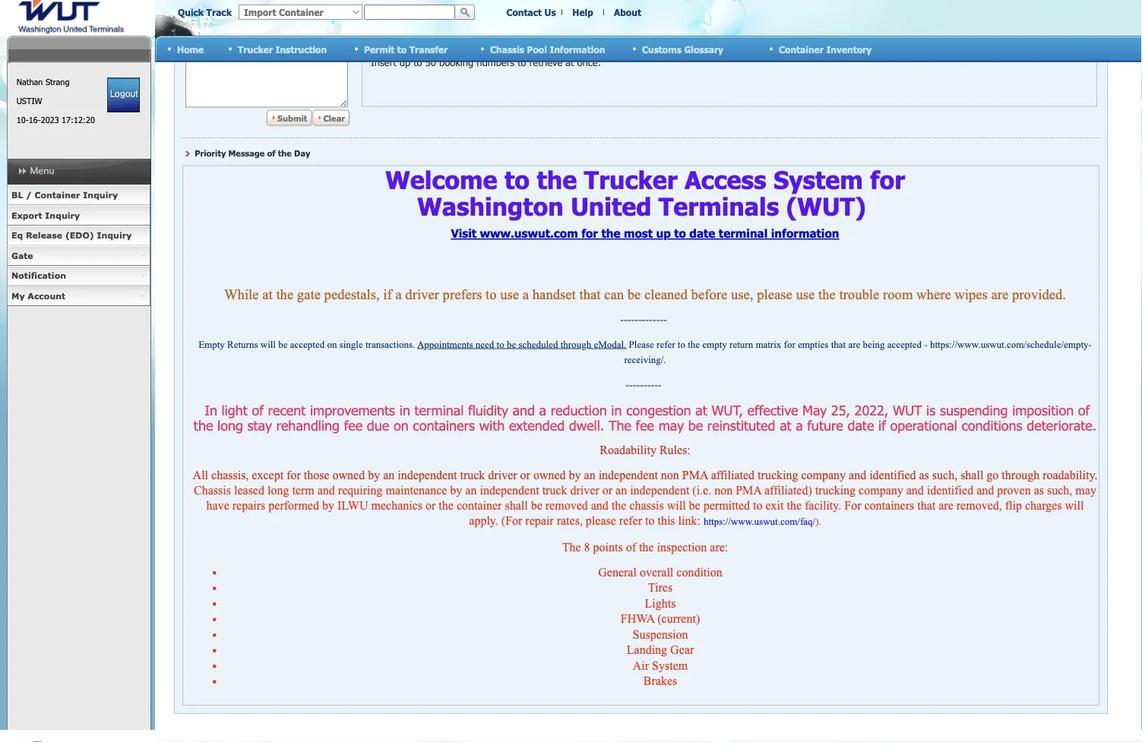 Task type: describe. For each thing, give the bounding box(es) containing it.
eq release (edo) inquiry link
[[7, 226, 151, 246]]

1 vertical spatial container
[[35, 190, 80, 200]]

strang
[[46, 77, 70, 87]]

inquiry for container
[[83, 190, 118, 200]]

gate
[[11, 250, 33, 261]]

pool
[[527, 44, 547, 55]]

export
[[11, 210, 42, 220]]

permit to transfer
[[364, 44, 448, 55]]

bl
[[11, 190, 23, 200]]

ustiw
[[16, 96, 42, 106]]

10-16-2023 17:12:20
[[16, 115, 95, 125]]

inventory
[[827, 44, 872, 55]]

information
[[550, 44, 605, 55]]

eq release (edo) inquiry
[[11, 230, 132, 241]]

my
[[11, 291, 25, 301]]

nathan strang
[[16, 77, 70, 87]]

contact us
[[507, 7, 556, 18]]

2023
[[41, 115, 59, 125]]

chassis
[[490, 44, 525, 55]]

track
[[206, 7, 232, 18]]

permit
[[364, 44, 395, 55]]

/
[[26, 190, 32, 200]]

notification link
[[7, 266, 151, 286]]

to
[[397, 44, 407, 55]]

1 horizontal spatial container
[[779, 44, 824, 55]]

my account link
[[7, 286, 151, 306]]

customs
[[642, 44, 682, 55]]

nathan
[[16, 77, 43, 87]]

container inventory
[[779, 44, 872, 55]]

transfer
[[409, 44, 448, 55]]

10-
[[16, 115, 29, 125]]

about link
[[614, 7, 642, 18]]

about
[[614, 7, 642, 18]]

bl / container inquiry
[[11, 190, 118, 200]]



Task type: locate. For each thing, give the bounding box(es) containing it.
trucker instruction
[[238, 44, 327, 55]]

inquiry down 'bl / container inquiry'
[[45, 210, 80, 220]]

container up the export inquiry
[[35, 190, 80, 200]]

None text field
[[364, 5, 455, 20]]

17:12:20
[[62, 115, 95, 125]]

2 vertical spatial inquiry
[[97, 230, 132, 241]]

0 vertical spatial container
[[779, 44, 824, 55]]

0 vertical spatial inquiry
[[83, 190, 118, 200]]

contact us link
[[507, 7, 556, 18]]

glossary
[[684, 44, 724, 55]]

16-
[[29, 115, 41, 125]]

export inquiry
[[11, 210, 80, 220]]

container left 'inventory'
[[779, 44, 824, 55]]

chassis pool information
[[490, 44, 605, 55]]

quick track
[[178, 7, 232, 18]]

help
[[573, 7, 593, 18]]

inquiry for (edo)
[[97, 230, 132, 241]]

my account
[[11, 291, 65, 301]]

container
[[779, 44, 824, 55], [35, 190, 80, 200]]

inquiry
[[83, 190, 118, 200], [45, 210, 80, 220], [97, 230, 132, 241]]

quick
[[178, 7, 204, 18]]

(edo)
[[65, 230, 94, 241]]

inquiry right (edo)
[[97, 230, 132, 241]]

0 horizontal spatial container
[[35, 190, 80, 200]]

trucker
[[238, 44, 273, 55]]

account
[[28, 291, 65, 301]]

home
[[177, 44, 204, 55]]

login image
[[107, 78, 140, 113]]

customs glossary
[[642, 44, 724, 55]]

instruction
[[276, 44, 327, 55]]

inquiry up export inquiry link
[[83, 190, 118, 200]]

export inquiry link
[[7, 206, 151, 226]]

notification
[[11, 271, 66, 281]]

bl / container inquiry link
[[7, 185, 151, 206]]

release
[[26, 230, 62, 241]]

1 vertical spatial inquiry
[[45, 210, 80, 220]]

help link
[[573, 7, 593, 18]]

eq
[[11, 230, 23, 241]]

us
[[545, 7, 556, 18]]

inquiry inside eq release (edo) inquiry link
[[97, 230, 132, 241]]

inquiry inside export inquiry link
[[45, 210, 80, 220]]

contact
[[507, 7, 542, 18]]

inquiry inside bl / container inquiry link
[[83, 190, 118, 200]]

gate link
[[7, 246, 151, 266]]



Task type: vqa. For each thing, say whether or not it's contained in the screenshot.
Eq Release (EDO) Inquiry link
yes



